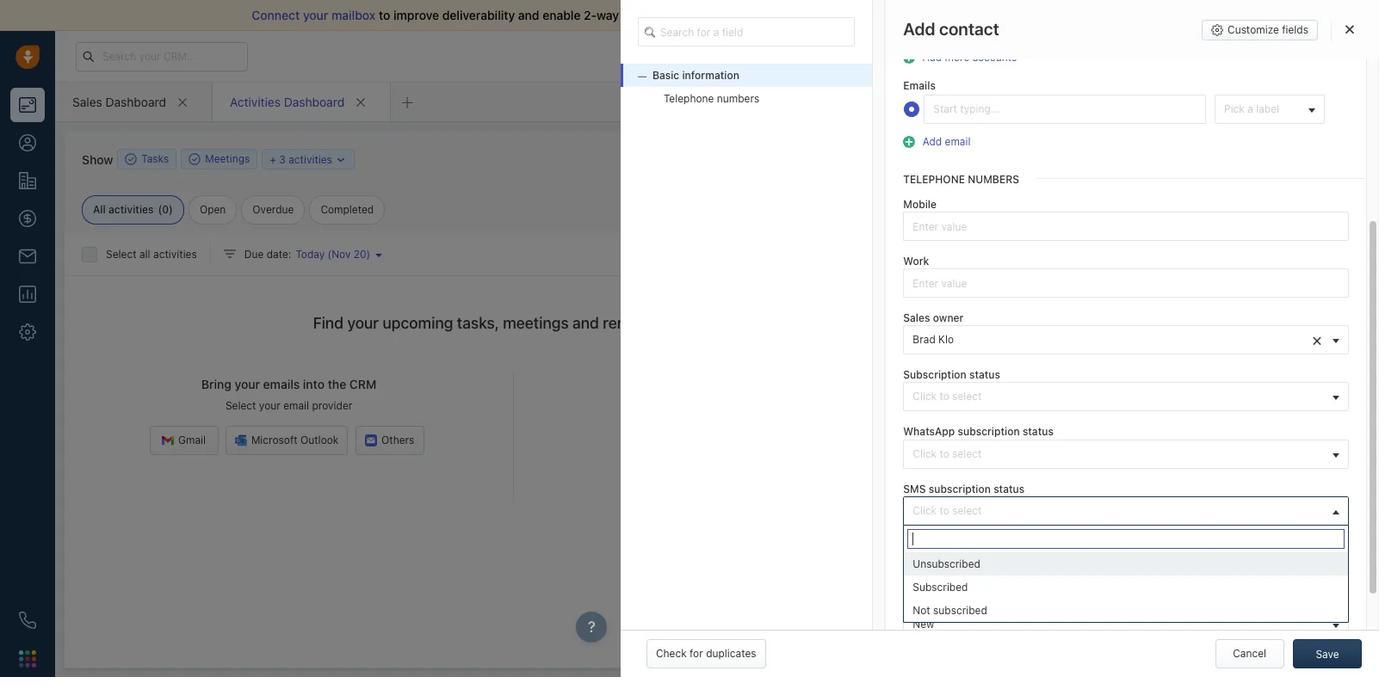 Task type: vqa. For each thing, say whether or not it's contained in the screenshot.
NUMBERS to the right
yes



Task type: describe. For each thing, give the bounding box(es) containing it.
activities for all
[[153, 248, 197, 261]]

0 vertical spatial telephone numbers
[[664, 92, 760, 105]]

freshworks switcher image
[[19, 651, 36, 668]]

explore plans link
[[1045, 46, 1131, 66]]

label
[[1257, 102, 1280, 115]]

basic information button
[[638, 69, 740, 82]]

+ 3 activities button
[[262, 149, 355, 170]]

sales for sales owner
[[904, 312, 931, 325]]

add more accounts
[[923, 51, 1018, 64]]

click to select for subscription
[[913, 391, 982, 404]]

0 vertical spatial and
[[518, 8, 540, 22]]

gmail button
[[149, 427, 218, 456]]

0 horizontal spatial all
[[140, 248, 150, 261]]

add for add email
[[923, 135, 943, 148]]

0 horizontal spatial (
[[158, 203, 162, 216]]

don't
[[974, 8, 1004, 22]]

subscription for whatsapp
[[958, 426, 1020, 439]]

check for duplicates button
[[647, 640, 766, 669]]

phone element
[[10, 604, 45, 638]]

contact
[[940, 19, 1000, 39]]

add more accounts button
[[904, 49, 1023, 66]]

scratch.
[[1112, 8, 1158, 22]]

conversations.
[[701, 8, 784, 22]]

click for sms
[[913, 505, 937, 517]]

all activities ( 0 )
[[93, 203, 173, 216]]

list box containing unsubscribed
[[905, 553, 1349, 623]]

unsubscribed option
[[905, 553, 1349, 576]]

0 horizontal spatial telephone
[[664, 92, 714, 105]]

save button
[[1294, 640, 1363, 669]]

way
[[597, 8, 619, 22]]

bring your emails into the crm select your email provider
[[201, 378, 377, 413]]

improve
[[394, 8, 439, 22]]

today for today
[[996, 313, 1025, 326]]

into
[[303, 378, 325, 392]]

to for sms subscription status
[[940, 505, 950, 517]]

crm
[[350, 378, 377, 392]]

Start typing... email field
[[925, 94, 1207, 124]]

none search field inside dialog
[[638, 17, 856, 47]]

date:
[[267, 248, 291, 261]]

1 vertical spatial numbers
[[968, 173, 1020, 186]]

mobile
[[904, 198, 937, 211]]

add for add meeting
[[815, 152, 834, 165]]

to right mailbox
[[379, 8, 391, 22]]

information
[[683, 69, 740, 82]]

21
[[988, 50, 998, 61]]

fields
[[1283, 23, 1309, 36]]

calendar
[[1017, 176, 1066, 191]]

duplicates
[[706, 648, 757, 661]]

+ 3 activities link
[[270, 151, 347, 168]]

click to select button
[[904, 497, 1350, 526]]

1 vertical spatial activities
[[109, 203, 154, 216]]

search image
[[645, 25, 662, 39]]

to for whatsapp subscription status
[[940, 448, 950, 460]]

customize fields
[[1228, 23, 1309, 36]]

sync
[[623, 8, 649, 22]]

email inside bring your emails into the crm select your email provider
[[284, 400, 309, 413]]

click for subscription
[[913, 391, 937, 404]]

add email button
[[904, 133, 976, 150]]

select inside bring your emails into the crm select your email provider
[[226, 400, 256, 413]]

your left sales
[[844, 8, 870, 22]]

your for find your upcoming tasks, meetings and reminders here.
[[347, 314, 379, 332]]

dashboard for activities dashboard
[[284, 94, 345, 109]]

activities dashboard
[[230, 94, 345, 109]]

find your upcoming tasks, meetings and reminders here.
[[313, 314, 715, 332]]

explore plans
[[1055, 49, 1122, 62]]

microsoft
[[251, 434, 298, 447]]

select for subscription
[[953, 391, 982, 404]]

new button
[[904, 611, 1350, 640]]

20
[[354, 248, 367, 261]]

cancel
[[1234, 648, 1267, 661]]

sales dashboard
[[72, 94, 166, 109]]

connect
[[252, 8, 300, 22]]

+
[[270, 153, 276, 166]]

to left start
[[1037, 8, 1049, 22]]

1 horizontal spatial email
[[667, 8, 698, 22]]

0 vertical spatial numbers
[[717, 92, 760, 105]]

to for subscription status
[[940, 391, 950, 404]]

click to select button for subscription status
[[904, 383, 1350, 412]]

sms subscription status
[[904, 483, 1025, 496]]

Search your CRM... text field
[[76, 42, 248, 71]]

provider
[[312, 400, 353, 413]]

click for whatsapp
[[913, 448, 937, 460]]

20:00
[[996, 478, 1025, 491]]

accounts
[[973, 51, 1018, 64]]

18:00
[[996, 374, 1024, 387]]

emails
[[263, 378, 300, 392]]

goals
[[932, 208, 959, 221]]

subscription
[[904, 369, 967, 382]]

cancel button
[[1216, 640, 1285, 669]]

lifecycle stage
[[904, 540, 979, 553]]

add meeting
[[815, 152, 876, 165]]

2-
[[584, 8, 597, 22]]

import all your sales data link
[[787, 8, 934, 22]]

lead
[[913, 562, 937, 574]]

status for whatsapp subscription status
[[1023, 426, 1054, 439]]

select all activities
[[106, 248, 197, 261]]

a
[[1248, 102, 1254, 115]]

customize fields button
[[1203, 20, 1319, 40]]

subscribed option
[[905, 576, 1349, 599]]

Work text field
[[904, 269, 1350, 298]]

others
[[382, 434, 415, 447]]

19:00
[[996, 426, 1024, 439]]

outlook
[[301, 434, 339, 447]]

+ 3 activities
[[270, 153, 332, 166]]

×
[[1313, 330, 1323, 350]]

activities
[[230, 94, 281, 109]]

click to select for sms
[[913, 505, 982, 517]]

not
[[913, 604, 931, 617]]

basic
[[653, 69, 680, 82]]

gmail
[[178, 434, 206, 447]]

view activity goals
[[866, 208, 959, 221]]

your
[[909, 50, 930, 61]]

not subscribed option
[[905, 599, 1349, 623]]

meetings
[[205, 153, 250, 166]]

dashboard for sales dashboard
[[106, 94, 166, 109]]



Task type: locate. For each thing, give the bounding box(es) containing it.
1 horizontal spatial today
[[996, 313, 1025, 326]]

1 vertical spatial select
[[953, 448, 982, 460]]

0 vertical spatial add
[[923, 51, 943, 64]]

your down emails
[[259, 400, 281, 413]]

0 vertical spatial email
[[667, 8, 698, 22]]

to
[[379, 8, 391, 22], [1037, 8, 1049, 22], [940, 391, 950, 404], [940, 448, 950, 460], [940, 505, 950, 517]]

sales
[[873, 8, 902, 22]]

2 vertical spatial click to select
[[913, 505, 982, 517]]

from
[[1082, 8, 1109, 22]]

pick a label button
[[1215, 94, 1326, 124]]

your trial ends in 21 days
[[909, 50, 1022, 61]]

dialog containing add contact
[[621, 0, 1380, 678]]

2 vertical spatial status
[[994, 483, 1025, 496]]

add email
[[923, 135, 971, 148]]

1 vertical spatial select
[[226, 400, 256, 413]]

1 click to select from the top
[[913, 391, 982, 404]]

click to select inside dropdown button
[[913, 505, 982, 517]]

your right the bring
[[235, 378, 260, 392]]

click inside dropdown button
[[913, 505, 937, 517]]

connect your mailbox link
[[252, 8, 379, 22]]

to down sms subscription status
[[940, 505, 950, 517]]

subscription down 18:00
[[958, 426, 1020, 439]]

telephone numbers down "information"
[[664, 92, 760, 105]]

1 horizontal spatial telephone
[[904, 173, 966, 186]]

all
[[828, 8, 841, 22], [140, 248, 150, 261]]

1 horizontal spatial all
[[828, 8, 841, 22]]

all down all activities ( 0 )
[[140, 248, 150, 261]]

plans
[[1095, 49, 1122, 62]]

stage
[[951, 540, 979, 553]]

) right nov
[[367, 248, 371, 261]]

select down whatsapp subscription status
[[953, 448, 982, 460]]

you
[[950, 8, 971, 22]]

import
[[787, 8, 825, 22]]

select down the bring
[[226, 400, 256, 413]]

1 vertical spatial all
[[140, 248, 150, 261]]

1 click from the top
[[913, 391, 937, 404]]

pick
[[1225, 102, 1245, 115]]

0 horizontal spatial sales
[[72, 94, 102, 109]]

3 click from the top
[[913, 505, 937, 517]]

1 vertical spatial (
[[328, 248, 332, 261]]

whatsapp
[[904, 426, 956, 439]]

1 vertical spatial sales
[[904, 312, 931, 325]]

3 select from the top
[[953, 505, 982, 517]]

customize
[[1228, 23, 1280, 36]]

basic information
[[653, 69, 740, 82]]

view
[[866, 208, 890, 221]]

email inside add email button
[[945, 135, 971, 148]]

select for sms
[[953, 505, 982, 517]]

and
[[518, 8, 540, 22], [573, 314, 599, 332]]

status for sms subscription status
[[994, 483, 1025, 496]]

status right subscription
[[970, 369, 1001, 382]]

3 click to select from the top
[[913, 505, 982, 517]]

sales
[[72, 94, 102, 109], [904, 312, 931, 325]]

0 horizontal spatial today
[[296, 248, 325, 261]]

to down whatsapp
[[940, 448, 950, 460]]

click down subscription
[[913, 391, 937, 404]]

1 vertical spatial today
[[996, 313, 1025, 326]]

0 horizontal spatial )
[[169, 203, 173, 216]]

save
[[1317, 649, 1340, 662]]

not subscribed
[[913, 604, 988, 617]]

1 vertical spatial )
[[367, 248, 371, 261]]

upcoming
[[383, 314, 453, 332]]

sms
[[904, 483, 926, 496]]

dashboard up the + 3 activities link
[[284, 94, 345, 109]]

subscription right sms
[[929, 483, 991, 496]]

None search field
[[908, 530, 1346, 549]]

add down emails
[[923, 135, 943, 148]]

explore
[[1055, 49, 1092, 62]]

and right meetings
[[573, 314, 599, 332]]

sales inside dialog
[[904, 312, 931, 325]]

the
[[328, 378, 346, 392]]

more
[[945, 51, 970, 64]]

my calendar
[[996, 176, 1066, 191]]

numbers down basic information link
[[717, 92, 760, 105]]

phone image
[[19, 612, 36, 630]]

select
[[106, 248, 137, 261], [226, 400, 256, 413]]

1 vertical spatial click to select button
[[904, 440, 1350, 469]]

today left nov
[[296, 248, 325, 261]]

your
[[303, 8, 329, 22], [844, 8, 870, 22], [347, 314, 379, 332], [235, 378, 260, 392], [259, 400, 281, 413]]

close image
[[1346, 24, 1355, 34]]

0
[[162, 203, 169, 216]]

2 select from the top
[[953, 448, 982, 460]]

basic information link
[[621, 64, 873, 87]]

activities down 0
[[153, 248, 197, 261]]

and left enable
[[518, 8, 540, 22]]

numbers down add email
[[968, 173, 1020, 186]]

0 horizontal spatial dashboard
[[106, 94, 166, 109]]

click to select down whatsapp
[[913, 448, 982, 460]]

2 click to select button from the top
[[904, 440, 1350, 469]]

None search field
[[638, 17, 856, 47]]

whatsapp subscription status
[[904, 426, 1054, 439]]

telephone numbers link
[[621, 87, 873, 111]]

1 horizontal spatial and
[[573, 314, 599, 332]]

1 horizontal spatial )
[[367, 248, 371, 261]]

click to select button for whatsapp subscription status
[[904, 440, 1350, 469]]

today for today ( nov 20 )
[[296, 248, 325, 261]]

) for today ( nov 20 )
[[367, 248, 371, 261]]

1 click to select button from the top
[[904, 383, 1350, 412]]

have
[[1007, 8, 1034, 22]]

data
[[905, 8, 931, 22]]

1 vertical spatial click
[[913, 448, 937, 460]]

start
[[1052, 8, 1079, 22]]

klo
[[939, 334, 955, 347]]

1 vertical spatial telephone numbers
[[904, 173, 1020, 186]]

0 vertical spatial (
[[158, 203, 162, 216]]

21:00
[[996, 529, 1023, 542]]

work
[[904, 255, 930, 268]]

show
[[82, 152, 113, 167]]

1 horizontal spatial telephone numbers
[[904, 173, 1020, 186]]

add left more
[[923, 51, 943, 64]]

select down sms subscription status
[[953, 505, 982, 517]]

sales for sales dashboard
[[72, 94, 102, 109]]

1 horizontal spatial select
[[226, 400, 256, 413]]

add for add more accounts
[[923, 51, 943, 64]]

1 horizontal spatial sales
[[904, 312, 931, 325]]

today up 18:00
[[996, 313, 1025, 326]]

0 vertical spatial subscription
[[958, 426, 1020, 439]]

view activity goals link
[[849, 207, 959, 222]]

here.
[[679, 314, 715, 332]]

pick a label
[[1225, 102, 1280, 115]]

in
[[977, 50, 985, 61]]

1 vertical spatial subscription
[[929, 483, 991, 496]]

to inside click to select dropdown button
[[940, 505, 950, 517]]

meetings
[[503, 314, 569, 332]]

open
[[200, 203, 226, 216]]

overdue
[[253, 203, 294, 216]]

click to select down sms subscription status
[[913, 505, 982, 517]]

select
[[953, 391, 982, 404], [953, 448, 982, 460], [953, 505, 982, 517]]

1 vertical spatial and
[[573, 314, 599, 332]]

lifecycle
[[904, 540, 948, 553]]

click down sms
[[913, 505, 937, 517]]

activities inside 'button'
[[289, 153, 332, 166]]

0 horizontal spatial numbers
[[717, 92, 760, 105]]

click down whatsapp
[[913, 448, 937, 460]]

to down subscription status
[[940, 391, 950, 404]]

select inside dropdown button
[[953, 505, 982, 517]]

your for connect your mailbox to improve deliverability and enable 2-way sync of email conversations. import all your sales data so you don't have to start from scratch.
[[303, 8, 329, 22]]

) left open
[[169, 203, 173, 216]]

( left 20
[[328, 248, 332, 261]]

0 vertical spatial status
[[970, 369, 1001, 382]]

down image
[[335, 154, 347, 166]]

activities right 3
[[289, 153, 332, 166]]

sales owner
[[904, 312, 964, 325]]

check for duplicates
[[656, 648, 757, 661]]

click to select for whatsapp
[[913, 448, 982, 460]]

activities right all
[[109, 203, 154, 216]]

0 vertical spatial )
[[169, 203, 173, 216]]

others button
[[356, 427, 424, 456]]

1 select from the top
[[953, 391, 982, 404]]

2 dashboard from the left
[[284, 94, 345, 109]]

( up select all activities
[[158, 203, 162, 216]]

1 vertical spatial email
[[945, 135, 971, 148]]

your left mailbox
[[303, 8, 329, 22]]

dashboard
[[106, 94, 166, 109], [284, 94, 345, 109]]

today
[[296, 248, 325, 261], [996, 313, 1025, 326]]

0 vertical spatial click
[[913, 391, 937, 404]]

ends
[[952, 50, 974, 61]]

0 vertical spatial activities
[[289, 153, 332, 166]]

today ( nov 20 )
[[296, 248, 371, 261]]

0 vertical spatial select
[[106, 248, 137, 261]]

0 vertical spatial click to select
[[913, 391, 982, 404]]

telephone
[[664, 92, 714, 105], [904, 173, 966, 186]]

your for bring your emails into the crm select your email provider
[[235, 378, 260, 392]]

activities for 3
[[289, 153, 332, 166]]

2 vertical spatial add
[[815, 152, 834, 165]]

1 horizontal spatial numbers
[[968, 173, 1020, 186]]

telephone down basic information dropdown button
[[664, 92, 714, 105]]

1 horizontal spatial (
[[328, 248, 332, 261]]

2 vertical spatial select
[[953, 505, 982, 517]]

1 vertical spatial add
[[923, 135, 943, 148]]

for
[[690, 648, 704, 661]]

click to select button
[[904, 383, 1350, 412], [904, 440, 1350, 469]]

subscription status
[[904, 369, 1001, 382]]

0 vertical spatial all
[[828, 8, 841, 22]]

list box
[[905, 553, 1349, 623]]

0 vertical spatial sales
[[72, 94, 102, 109]]

enable
[[543, 8, 581, 22]]

0 horizontal spatial select
[[106, 248, 137, 261]]

sales up brad
[[904, 312, 931, 325]]

1 vertical spatial status
[[1023, 426, 1054, 439]]

status up 21:00
[[994, 483, 1025, 496]]

all right import
[[828, 8, 841, 22]]

Search for a field text field
[[638, 17, 856, 47]]

click to select down subscription status
[[913, 391, 982, 404]]

telephone numbers up goals
[[904, 173, 1020, 186]]

status
[[970, 369, 1001, 382], [1023, 426, 1054, 439], [994, 483, 1025, 496]]

reminders
[[603, 314, 675, 332]]

add more accounts link
[[919, 51, 1018, 64]]

1 horizontal spatial dashboard
[[284, 94, 345, 109]]

0 vertical spatial today
[[296, 248, 325, 261]]

owner
[[934, 312, 964, 325]]

emails
[[904, 80, 936, 93]]

subscribed
[[934, 604, 988, 617]]

) for all activities ( 0 )
[[169, 203, 173, 216]]

0 vertical spatial telephone
[[664, 92, 714, 105]]

22:00
[[996, 581, 1025, 594]]

status
[[904, 597, 936, 610]]

microsoft outlook
[[251, 434, 339, 447]]

nov
[[332, 248, 351, 261]]

email image
[[1209, 49, 1221, 64]]

2 click from the top
[[913, 448, 937, 460]]

2 vertical spatial email
[[284, 400, 309, 413]]

0 horizontal spatial and
[[518, 8, 540, 22]]

completed
[[321, 203, 374, 216]]

0 horizontal spatial email
[[284, 400, 309, 413]]

select down all activities ( 0 )
[[106, 248, 137, 261]]

1 vertical spatial click to select
[[913, 448, 982, 460]]

telephone up mobile
[[904, 173, 966, 186]]

activity
[[893, 208, 929, 221]]

select down subscription status
[[953, 391, 982, 404]]

subscription for sms
[[929, 483, 991, 496]]

email
[[667, 8, 698, 22], [945, 135, 971, 148], [284, 400, 309, 413]]

status down 18:00
[[1023, 426, 1054, 439]]

2 horizontal spatial email
[[945, 135, 971, 148]]

bring
[[201, 378, 232, 392]]

add left meeting
[[815, 152, 834, 165]]

1 dashboard from the left
[[106, 94, 166, 109]]

0 vertical spatial select
[[953, 391, 982, 404]]

0 vertical spatial click to select button
[[904, 383, 1350, 412]]

of
[[652, 8, 664, 22]]

dialog
[[621, 0, 1380, 678]]

your right find
[[347, 314, 379, 332]]

add meeting button
[[785, 145, 886, 174]]

2 vertical spatial activities
[[153, 248, 197, 261]]

2 click to select from the top
[[913, 448, 982, 460]]

trial
[[932, 50, 950, 61]]

my
[[996, 176, 1014, 191]]

dashboard down search your crm... text field in the left top of the page
[[106, 94, 166, 109]]

1 vertical spatial telephone
[[904, 173, 966, 186]]

select for whatsapp
[[953, 448, 982, 460]]

sales up show
[[72, 94, 102, 109]]

2 vertical spatial click
[[913, 505, 937, 517]]

Mobile text field
[[904, 212, 1350, 241]]

0 horizontal spatial telephone numbers
[[664, 92, 760, 105]]

click to select
[[913, 391, 982, 404], [913, 448, 982, 460], [913, 505, 982, 517]]



